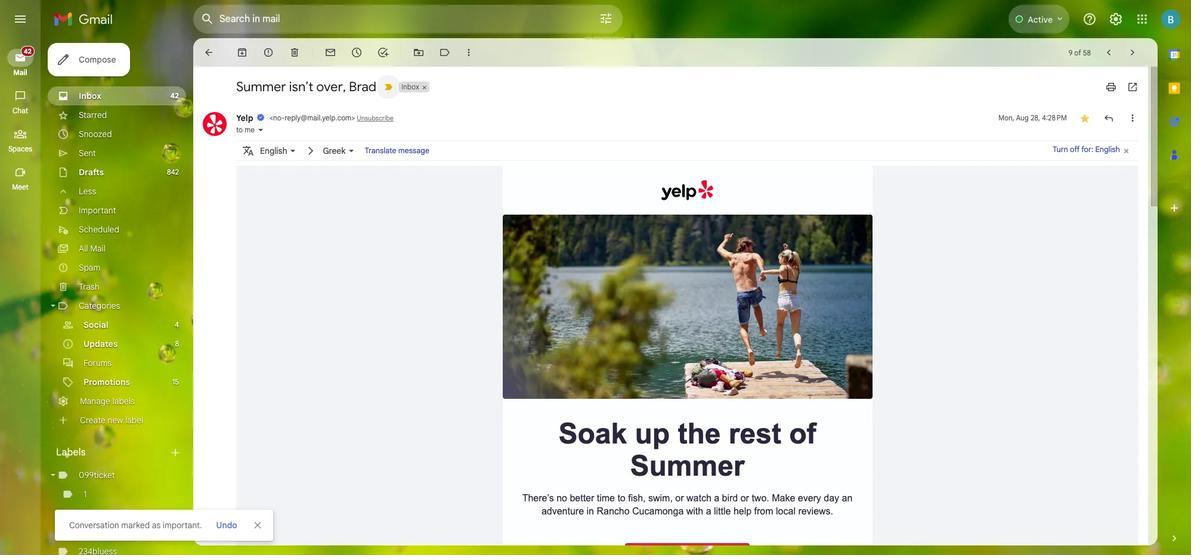 Task type: vqa. For each thing, say whether or not it's contained in the screenshot.
Reply@Mail.Yelp.Com
yes



Task type: describe. For each thing, give the bounding box(es) containing it.
compose
[[79, 54, 116, 65]]

categories
[[79, 301, 120, 311]]

two.
[[752, 493, 770, 503]]

the
[[678, 418, 721, 450]]

Search in mail text field
[[220, 13, 566, 25]]

< no-reply@mail.yelp.com >
[[270, 113, 355, 122]]

labels
[[112, 396, 135, 407]]

starred link
[[79, 110, 107, 121]]

reply@mail.yelp.com
[[285, 113, 352, 122]]

brad
[[349, 79, 377, 95]]

>
[[352, 113, 355, 122]]

drafts
[[79, 167, 104, 178]]

turn
[[1053, 145, 1069, 154]]

social link
[[84, 320, 108, 331]]

less
[[79, 186, 96, 197]]

report spam image
[[263, 47, 274, 58]]

create new label
[[80, 415, 143, 426]]

verified sender image
[[256, 113, 265, 122]]

an
[[842, 493, 853, 503]]

842
[[167, 168, 179, 177]]

important link
[[79, 205, 116, 216]]

alert containing conversation marked as important.
[[19, 27, 1172, 541]]

greek list box
[[323, 143, 358, 159]]

support image
[[1083, 12, 1097, 26]]

manage
[[80, 396, 110, 407]]

advanced search options image
[[594, 7, 618, 30]]

rest
[[729, 418, 782, 450]]

8
[[175, 340, 179, 348]]

inbox link
[[79, 91, 101, 101]]

navigation containing mail
[[0, 38, 42, 555]]

little
[[714, 506, 731, 517]]

important.
[[163, 520, 202, 531]]

all mail link
[[79, 243, 106, 254]]

from
[[755, 506, 774, 517]]

greek
[[323, 145, 346, 156]]

labels heading
[[56, 447, 169, 459]]

mon, aug 28, 4:28 pm cell
[[999, 112, 1067, 124]]

move to image
[[413, 47, 425, 58]]

9
[[1069, 48, 1073, 57]]

no-
[[273, 113, 285, 122]]

new
[[108, 415, 123, 426]]

conversation
[[69, 520, 119, 531]]

older image
[[1127, 47, 1139, 58]]

greek option
[[323, 143, 346, 159]]

day
[[824, 493, 840, 503]]

updates
[[84, 339, 118, 350]]

chat heading
[[0, 106, 41, 116]]

better
[[570, 493, 594, 503]]

categories link
[[79, 301, 120, 311]]

delete image
[[289, 47, 301, 58]]

234blues
[[79, 527, 113, 538]]

promotions link
[[84, 377, 130, 388]]

mon, aug 28, 4:28 pm
[[999, 113, 1067, 122]]

mark as unread image
[[325, 47, 337, 58]]

conversation marked as important.
[[69, 520, 202, 531]]

0 horizontal spatial to
[[236, 125, 243, 134]]

watch
[[687, 493, 712, 503]]

english inside list box
[[260, 145, 287, 156]]

1 link
[[84, 489, 87, 500]]

9 of 58
[[1069, 48, 1091, 57]]

spaces
[[8, 144, 32, 153]]

social
[[84, 320, 108, 331]]

english option
[[260, 143, 287, 159]]

scheduled link
[[79, 224, 119, 235]]

summer isn't over, brad
[[236, 79, 377, 95]]

drafts link
[[79, 167, 104, 178]]

up
[[635, 418, 670, 450]]

1 vertical spatial mail
[[90, 243, 106, 254]]

scheduled
[[79, 224, 119, 235]]

0 vertical spatial of
[[1075, 48, 1082, 57]]

spaces heading
[[0, 144, 41, 154]]

aug
[[1016, 113, 1029, 122]]

main menu image
[[13, 12, 27, 26]]

starred image
[[1079, 112, 1091, 124]]

099tickets
[[79, 508, 119, 519]]

labels
[[56, 447, 86, 459]]

forums
[[84, 358, 112, 369]]

mon,
[[999, 113, 1015, 122]]

manage labels link
[[80, 396, 135, 407]]

lakes image
[[503, 215, 873, 399]]

unsubscribe
[[357, 115, 394, 122]]

<
[[270, 113, 273, 122]]

adventure
[[542, 506, 584, 517]]

updates link
[[84, 339, 118, 350]]

newer image
[[1103, 47, 1115, 58]]

off
[[1070, 145, 1080, 154]]

more image
[[463, 47, 475, 58]]

label
[[125, 415, 143, 426]]



Task type: locate. For each thing, give the bounding box(es) containing it.
1 horizontal spatial 42
[[170, 91, 179, 100]]

yelp logo image
[[662, 180, 714, 200]]

or
[[676, 493, 684, 503], [741, 493, 749, 503]]

over,
[[316, 79, 346, 95]]

promotions
[[84, 377, 130, 388]]

with
[[687, 506, 704, 517]]

as
[[152, 520, 161, 531]]

me
[[245, 125, 255, 134]]

42 inside 'link'
[[24, 47, 32, 55]]

1 vertical spatial a
[[706, 506, 712, 517]]

translate message
[[365, 146, 430, 156]]

fish,
[[628, 493, 646, 503]]

snoozed
[[79, 129, 112, 140]]

0 vertical spatial 42
[[24, 47, 32, 55]]

local
[[776, 506, 796, 517]]

099tickets link
[[79, 508, 119, 519]]

0 horizontal spatial english
[[260, 145, 287, 156]]

yelp inc. image
[[203, 112, 227, 136]]

english list box
[[260, 143, 299, 159]]

gmail image
[[54, 7, 119, 31]]

or right swim,
[[676, 493, 684, 503]]

sent link
[[79, 148, 96, 159]]

1
[[84, 489, 87, 500]]

reviews.
[[799, 506, 834, 517]]

meet heading
[[0, 183, 41, 192]]

0 horizontal spatial or
[[676, 493, 684, 503]]

58
[[1083, 48, 1091, 57]]

0 horizontal spatial a
[[706, 506, 712, 517]]

bird
[[722, 493, 738, 503]]

15
[[172, 378, 179, 387]]

summer up watch
[[630, 450, 745, 482]]

trash
[[79, 282, 100, 292]]

swim,
[[649, 493, 673, 503]]

less button
[[48, 182, 186, 201]]

42 link
[[7, 46, 35, 67]]

0 horizontal spatial of
[[790, 418, 817, 450]]

inbox button
[[399, 82, 421, 92]]

1 vertical spatial summer
[[630, 450, 745, 482]]

099ticket link
[[79, 470, 115, 481]]

0 horizontal spatial summer
[[236, 79, 286, 95]]

spam link
[[79, 263, 100, 273]]

chat
[[13, 106, 28, 115]]

add to tasks image
[[377, 47, 389, 58]]

0 horizontal spatial 42
[[24, 47, 32, 55]]

to inside there's no better time to fish, swim, or watch a bird or two. make every day an adventure in rancho cucamonga with a little help from local reviews.
[[618, 493, 626, 503]]

of inside soak up the rest of summer
[[790, 418, 817, 450]]

create new label link
[[80, 415, 143, 426]]

search in mail image
[[197, 8, 218, 30]]

undo
[[216, 520, 237, 531]]

forums link
[[84, 358, 112, 369]]

a left the bird
[[714, 493, 720, 503]]

0 horizontal spatial inbox
[[79, 91, 101, 101]]

or up help
[[741, 493, 749, 503]]

manage labels
[[80, 396, 135, 407]]

to left me
[[236, 125, 243, 134]]

for:
[[1082, 145, 1094, 154]]

1 horizontal spatial inbox
[[402, 82, 419, 91]]

234blues link
[[79, 527, 113, 538]]

every
[[798, 493, 822, 503]]

a left little
[[706, 506, 712, 517]]

in
[[587, 506, 594, 517]]

yelp cell
[[236, 113, 357, 124]]

inbox
[[402, 82, 419, 91], [79, 91, 101, 101]]

1 horizontal spatial to
[[618, 493, 626, 503]]

navigation
[[0, 38, 42, 555]]

summer
[[236, 79, 286, 95], [630, 450, 745, 482]]

0 horizontal spatial mail
[[13, 68, 27, 77]]

trash link
[[79, 282, 100, 292]]

0 vertical spatial mail
[[13, 68, 27, 77]]

starred
[[79, 110, 107, 121]]

to left fish,
[[618, 493, 626, 503]]

summer inside soak up the rest of summer
[[630, 450, 745, 482]]

1 horizontal spatial summer
[[630, 450, 745, 482]]

1 horizontal spatial of
[[1075, 48, 1082, 57]]

message
[[398, 146, 430, 156]]

inbox inside "button"
[[402, 82, 419, 91]]

english down show details icon
[[260, 145, 287, 156]]

42
[[24, 47, 32, 55], [170, 91, 179, 100]]

meet
[[12, 183, 29, 192]]

1 horizontal spatial or
[[741, 493, 749, 503]]

create
[[80, 415, 105, 426]]

2 or from the left
[[741, 493, 749, 503]]

alert
[[19, 27, 1172, 541]]

cucamonga
[[632, 506, 684, 517]]

1 horizontal spatial english
[[1096, 145, 1121, 154]]

all
[[79, 243, 88, 254]]

0 vertical spatial summer
[[236, 79, 286, 95]]

mail right all
[[90, 243, 106, 254]]

1 vertical spatial to
[[618, 493, 626, 503]]

1 horizontal spatial a
[[714, 493, 720, 503]]

there's no better time to fish, swim, or watch a bird or two. make every day an adventure in rancho cucamonga with a little help from local reviews.
[[522, 493, 853, 517]]

archive image
[[236, 47, 248, 58]]

to me
[[236, 125, 255, 134]]

1 horizontal spatial mail
[[90, 243, 106, 254]]

labels image
[[439, 47, 451, 58]]

inbox up starred
[[79, 91, 101, 101]]

a
[[714, 493, 720, 503], [706, 506, 712, 517]]

28,
[[1031, 113, 1041, 122]]

inbox for 'inbox' "button"
[[402, 82, 419, 91]]

snooze image
[[351, 47, 363, 58]]

all mail
[[79, 243, 106, 254]]

1 or from the left
[[676, 493, 684, 503]]

mail down 42 'link'
[[13, 68, 27, 77]]

snoozed link
[[79, 129, 112, 140]]

1 vertical spatial of
[[790, 418, 817, 450]]

settings image
[[1109, 12, 1124, 26]]

1 vertical spatial 42
[[170, 91, 179, 100]]

show details image
[[257, 126, 264, 134]]

inbox down the move to 'image'
[[402, 82, 419, 91]]

to
[[236, 125, 243, 134], [618, 493, 626, 503]]

Starred checkbox
[[1079, 112, 1091, 124]]

0 vertical spatial to
[[236, 125, 243, 134]]

marked
[[121, 520, 150, 531]]

mail inside heading
[[13, 68, 27, 77]]

mail heading
[[0, 68, 41, 78]]

of right the rest
[[790, 418, 817, 450]]

make
[[772, 493, 796, 503]]

soak up the rest of summer
[[559, 418, 817, 482]]

soak
[[559, 418, 627, 450]]

0 vertical spatial a
[[714, 493, 720, 503]]

099ticket
[[79, 470, 115, 481]]

undo link
[[212, 515, 242, 536]]

compose button
[[48, 43, 130, 76]]

of right 9
[[1075, 48, 1082, 57]]

summer up verified sender image
[[236, 79, 286, 95]]

turn off for: english
[[1053, 145, 1121, 154]]

mail
[[13, 68, 27, 77], [90, 243, 106, 254]]

Search in mail search field
[[193, 5, 623, 33]]

time
[[597, 493, 615, 503]]

unsubscribe link
[[357, 115, 394, 122]]

help
[[734, 506, 752, 517]]

isn't
[[289, 79, 313, 95]]

yelp
[[236, 113, 253, 124]]

inbox for the inbox link
[[79, 91, 101, 101]]

spam
[[79, 263, 100, 273]]

tab list
[[1158, 38, 1192, 513]]

english right for:
[[1096, 145, 1121, 154]]

back to inbox image
[[203, 47, 215, 58]]

of
[[1075, 48, 1082, 57], [790, 418, 817, 450]]



